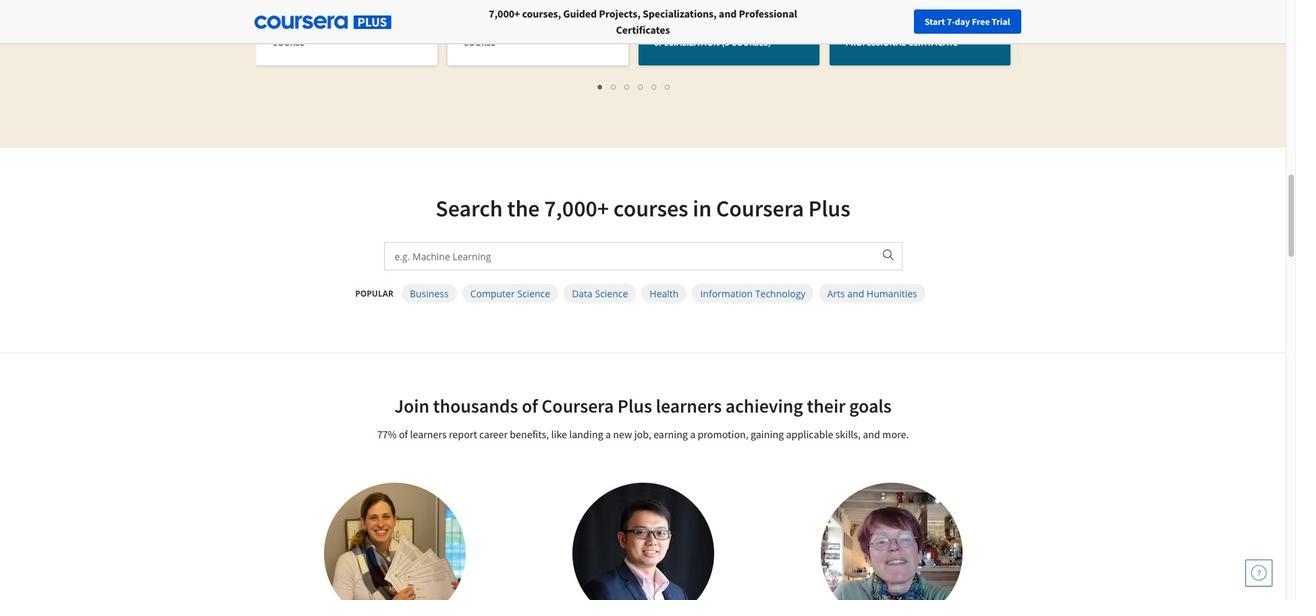Task type: locate. For each thing, give the bounding box(es) containing it.
a left new
[[606, 428, 611, 442]]

of
[[522, 394, 538, 419], [399, 428, 408, 442]]

7,000+ right the
[[544, 194, 609, 223]]

and right arts
[[847, 287, 864, 300]]

2 vertical spatial and
[[863, 428, 880, 442]]

and right skills,
[[863, 428, 880, 442]]

professional inside the 7,000+ courses, guided projects, specializations, and professional certificates
[[739, 7, 797, 20]]

learners down join
[[410, 428, 447, 442]]

learner image shi jie f. image
[[572, 483, 714, 601]]

1 vertical spatial plus
[[618, 394, 652, 419]]

1 vertical spatial of
[[399, 428, 408, 442]]

4
[[638, 80, 644, 93]]

1 vertical spatial 7,000+
[[544, 194, 609, 223]]

coursera right in
[[716, 194, 804, 223]]

Search the 7,000+ courses in Coursera Plus text field
[[384, 243, 873, 270]]

course
[[272, 37, 305, 49], [463, 37, 496, 49]]

science right computer
[[517, 287, 550, 300]]

specializations,
[[643, 7, 717, 20]]

report
[[449, 428, 477, 442]]

7,000+
[[489, 7, 520, 20], [544, 194, 609, 223]]

coursera plus image
[[254, 16, 391, 29]]

1 course from the left
[[272, 37, 305, 49]]

5
[[652, 80, 657, 93]]

data science button
[[564, 284, 636, 303]]

computer science button
[[462, 284, 558, 303]]

arts
[[827, 287, 845, 300]]

coursera up landing
[[542, 394, 614, 419]]

find
[[998, 16, 1016, 28]]

new
[[1037, 16, 1055, 28]]

science for computer science
[[517, 287, 550, 300]]

1 horizontal spatial plus
[[808, 194, 850, 223]]

0 vertical spatial 7,000+
[[489, 7, 520, 20]]

4 button
[[634, 79, 648, 95]]

plus
[[808, 194, 850, 223], [618, 394, 652, 419]]

find your new career
[[998, 16, 1083, 28]]

2 science from the left
[[595, 287, 628, 300]]

1 a from the left
[[606, 428, 611, 442]]

1 horizontal spatial professional
[[846, 37, 906, 49]]

and up (5
[[719, 7, 737, 20]]

1 horizontal spatial a
[[690, 428, 696, 442]]

applicable
[[786, 428, 833, 442]]

list containing 1
[[263, 79, 1006, 95]]

of right 77%
[[399, 428, 408, 442]]

list
[[263, 79, 1006, 95]]

promotion,
[[698, 428, 749, 442]]

job,
[[634, 428, 651, 442]]

1 science from the left
[[517, 287, 550, 300]]

benefits,
[[510, 428, 549, 442]]

7,000+ left courses,
[[489, 7, 520, 20]]

0 horizontal spatial 7,000+
[[489, 7, 520, 20]]

2
[[611, 80, 617, 93]]

career
[[479, 428, 508, 442]]

1 horizontal spatial science
[[595, 287, 628, 300]]

skills,
[[836, 428, 861, 442]]

join thousands of coursera plus learners achieving their goals
[[394, 394, 892, 419]]

0 horizontal spatial coursera
[[542, 394, 614, 419]]

1 vertical spatial and
[[847, 287, 864, 300]]

professional
[[739, 7, 797, 20], [846, 37, 906, 49]]

health
[[650, 287, 679, 300]]

like
[[551, 428, 567, 442]]

1 vertical spatial learners
[[410, 428, 447, 442]]

professional up courses)
[[739, 7, 797, 20]]

0 horizontal spatial course
[[272, 37, 305, 49]]

0 vertical spatial learners
[[656, 394, 722, 419]]

learners
[[656, 394, 722, 419], [410, 428, 447, 442]]

new
[[613, 428, 632, 442]]

0 vertical spatial coursera
[[716, 194, 804, 223]]

1 horizontal spatial of
[[522, 394, 538, 419]]

science
[[517, 287, 550, 300], [595, 287, 628, 300]]

help center image
[[1251, 566, 1267, 582]]

0 horizontal spatial learners
[[410, 428, 447, 442]]

None search field
[[186, 8, 510, 35]]

business
[[410, 287, 449, 300]]

6
[[665, 80, 671, 93]]

7,000+ courses, guided projects, specializations, and professional certificates
[[489, 7, 797, 36]]

0 horizontal spatial professional
[[739, 7, 797, 20]]

7-
[[947, 16, 955, 28]]

1 horizontal spatial learners
[[656, 394, 722, 419]]

your
[[1018, 16, 1035, 28]]

goals
[[849, 394, 892, 419]]

learner image inés k. image
[[821, 483, 962, 601]]

0 horizontal spatial science
[[517, 287, 550, 300]]

arts and humanities button
[[819, 284, 925, 303]]

coursera
[[716, 194, 804, 223], [542, 394, 614, 419]]

0 vertical spatial professional
[[739, 7, 797, 20]]

specialization (5 courses)
[[655, 37, 771, 49]]

1 vertical spatial professional
[[846, 37, 906, 49]]

thousands
[[433, 394, 518, 419]]

a right earning
[[690, 428, 696, 442]]

data science
[[572, 287, 628, 300]]

3
[[625, 80, 630, 93]]

0 vertical spatial plus
[[808, 194, 850, 223]]

courses,
[[522, 7, 561, 20]]

1 vertical spatial coursera
[[542, 394, 614, 419]]

earning
[[654, 428, 688, 442]]

start 7-day free trial button
[[914, 9, 1021, 34]]

information technology button
[[692, 284, 814, 303]]

and inside button
[[847, 287, 864, 300]]

science right data
[[595, 287, 628, 300]]

a
[[606, 428, 611, 442], [690, 428, 696, 442]]

(5
[[722, 37, 729, 49]]

and
[[719, 7, 737, 20], [847, 287, 864, 300], [863, 428, 880, 442]]

1
[[598, 80, 603, 93]]

certificate
[[908, 37, 958, 49]]

professional left certificate
[[846, 37, 906, 49]]

of up the benefits,
[[522, 394, 538, 419]]

in
[[693, 194, 712, 223]]

0 vertical spatial and
[[719, 7, 737, 20]]

0 horizontal spatial a
[[606, 428, 611, 442]]

day
[[955, 16, 970, 28]]

learners up earning
[[656, 394, 722, 419]]

and inside the 7,000+ courses, guided projects, specializations, and professional certificates
[[719, 7, 737, 20]]

arts and humanities
[[827, 287, 917, 300]]

more.
[[882, 428, 909, 442]]

1 horizontal spatial course
[[463, 37, 496, 49]]



Task type: describe. For each thing, give the bounding box(es) containing it.
1 horizontal spatial 7,000+
[[544, 194, 609, 223]]

learner image abigail p. image
[[324, 483, 465, 601]]

0 horizontal spatial plus
[[618, 394, 652, 419]]

the
[[507, 194, 540, 223]]

start 7-day free trial
[[925, 16, 1010, 28]]

search the 7,000+ courses in coursera plus
[[436, 194, 850, 223]]

free
[[972, 16, 990, 28]]

business button
[[402, 284, 457, 303]]

7,000+ inside the 7,000+ courses, guided projects, specializations, and professional certificates
[[489, 7, 520, 20]]

2 button
[[607, 79, 621, 95]]

specialization
[[655, 37, 720, 49]]

guided
[[563, 7, 597, 20]]

2 a from the left
[[690, 428, 696, 442]]

1 horizontal spatial coursera
[[716, 194, 804, 223]]

achieving
[[726, 394, 803, 419]]

landing
[[569, 428, 603, 442]]

health button
[[642, 284, 687, 303]]

certificates
[[616, 23, 670, 36]]

0 vertical spatial of
[[522, 394, 538, 419]]

join
[[394, 394, 429, 419]]

1 button
[[594, 79, 607, 95]]

their
[[807, 394, 846, 419]]

information
[[700, 287, 753, 300]]

humanities
[[867, 287, 917, 300]]

courses)
[[732, 37, 771, 49]]

information technology
[[700, 287, 806, 300]]

find your new career link
[[992, 14, 1090, 30]]

77% of learners report career benefits, like landing a new job, earning a promotion, gaining applicable skills, and more.
[[377, 428, 909, 442]]

technology
[[755, 287, 806, 300]]

popular
[[355, 288, 394, 299]]

2 course from the left
[[463, 37, 496, 49]]

0 horizontal spatial of
[[399, 428, 408, 442]]

search
[[436, 194, 503, 223]]

trial
[[992, 16, 1010, 28]]

5 button
[[648, 79, 661, 95]]

3 button
[[621, 79, 634, 95]]

gaining
[[751, 428, 784, 442]]

77%
[[377, 428, 397, 442]]

professional certificate
[[846, 37, 958, 49]]

courses
[[614, 194, 688, 223]]

data
[[572, 287, 593, 300]]

6 button
[[661, 79, 675, 95]]

computer science
[[470, 287, 550, 300]]

start
[[925, 16, 945, 28]]

projects,
[[599, 7, 641, 20]]

science for data science
[[595, 287, 628, 300]]

career
[[1057, 16, 1083, 28]]

computer
[[470, 287, 515, 300]]



Task type: vqa. For each thing, say whether or not it's contained in the screenshot.
new
yes



